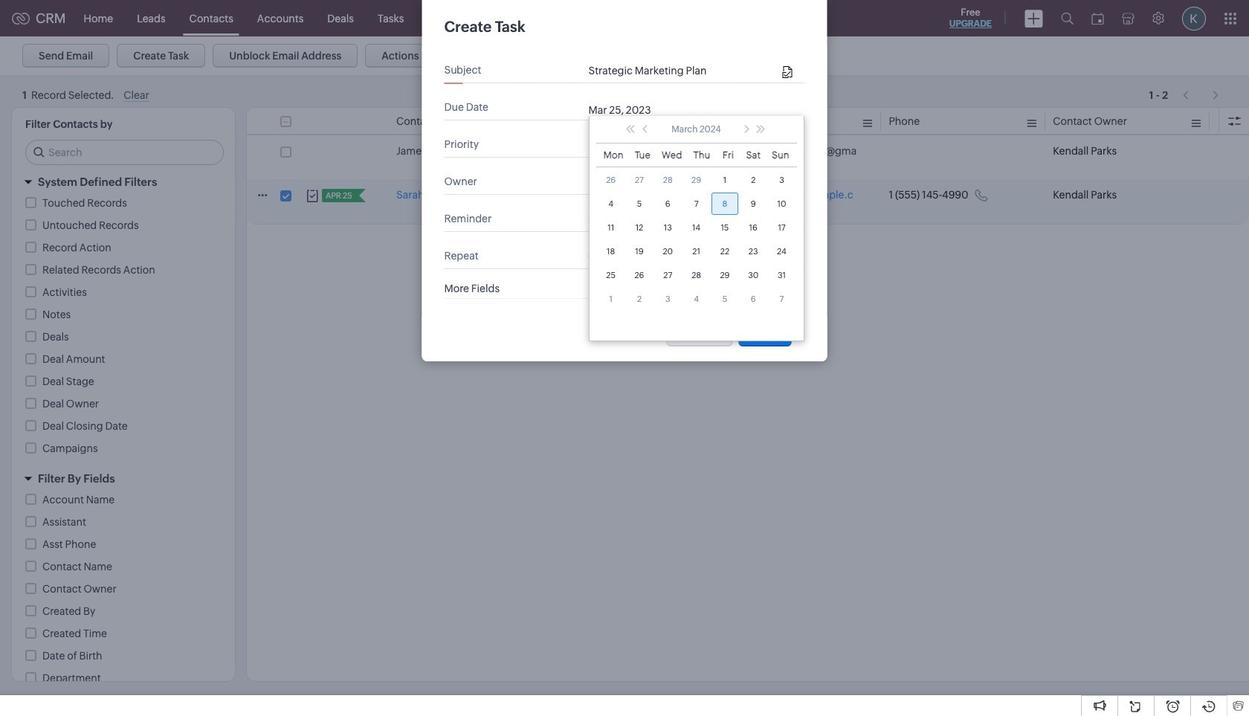 Task type: vqa. For each thing, say whether or not it's contained in the screenshot.
size image
no



Task type: describe. For each thing, give the bounding box(es) containing it.
subject name lookup image
[[783, 66, 793, 79]]

MMM d, yyyy text field
[[589, 104, 671, 116]]



Task type: locate. For each thing, give the bounding box(es) containing it.
logo image
[[12, 12, 30, 24]]

None text field
[[589, 65, 779, 77]]

None submit
[[739, 323, 792, 347]]

1 navigation from the top
[[1176, 81, 1228, 103]]

2 navigation from the top
[[1176, 84, 1228, 106]]

Search text field
[[26, 141, 223, 164]]

navigation
[[1176, 81, 1228, 103], [1176, 84, 1228, 106]]

None button
[[667, 323, 733, 347]]

row group
[[247, 137, 1250, 225]]



